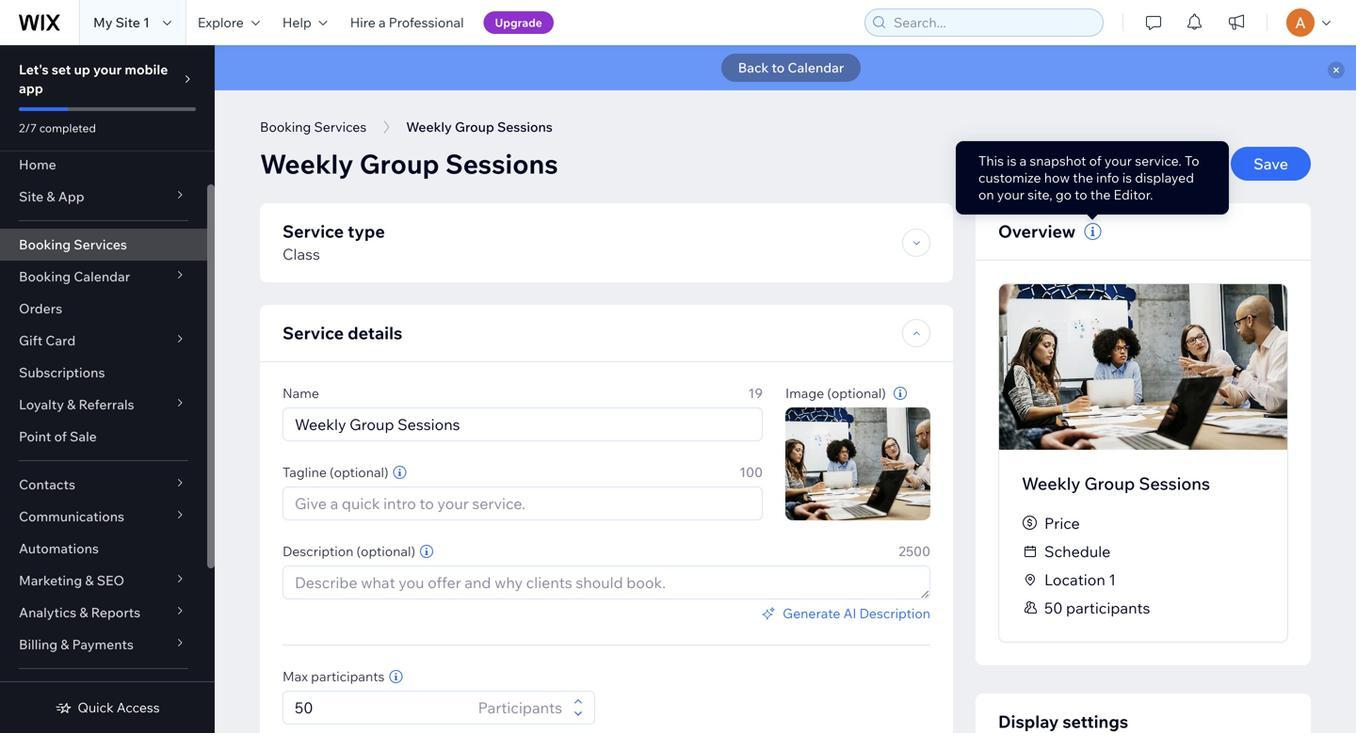 Task type: vqa. For each thing, say whether or not it's contained in the screenshot.
your inside the Let's set up your mobile app
yes



Task type: locate. For each thing, give the bounding box(es) containing it.
booking for booking services link
[[19, 236, 71, 253]]

0 horizontal spatial calendar
[[74, 268, 130, 285]]

gift card
[[19, 332, 76, 349]]

0 vertical spatial sessions
[[497, 119, 553, 135]]

a up customize
[[1020, 153, 1027, 169]]

2 vertical spatial weekly
[[1022, 473, 1081, 494]]

description
[[283, 543, 354, 560], [860, 606, 931, 622]]

booking services for booking services button
[[260, 119, 367, 135]]

sessions
[[497, 119, 553, 135], [445, 147, 558, 180], [1139, 473, 1210, 494]]

explore
[[198, 14, 244, 31]]

& left seo
[[85, 573, 94, 589]]

a right hire
[[379, 14, 386, 31]]

your right up at left
[[93, 61, 122, 78]]

point of sale link
[[0, 421, 207, 453]]

calendar down booking services link
[[74, 268, 130, 285]]

1 horizontal spatial site
[[116, 14, 140, 31]]

customize
[[979, 170, 1041, 186]]

2500
[[899, 543, 931, 560]]

calendar right back
[[788, 59, 844, 76]]

1 horizontal spatial 1
[[1109, 571, 1116, 590]]

0 horizontal spatial site
[[19, 188, 44, 205]]

tagline (optional)
[[283, 464, 389, 481]]

analytics & reports
[[19, 605, 141, 621]]

site right the my
[[116, 14, 140, 31]]

the down info
[[1090, 186, 1111, 203]]

0 vertical spatial calendar
[[788, 59, 844, 76]]

services inside sidebar element
[[74, 236, 127, 253]]

1 vertical spatial group
[[360, 147, 439, 180]]

0 horizontal spatial a
[[379, 14, 386, 31]]

1 vertical spatial weekly group sessions
[[260, 147, 558, 180]]

1 service from the top
[[283, 221, 344, 242]]

billing & payments
[[19, 637, 134, 653]]

& right billing
[[61, 637, 69, 653]]

is up customize
[[1007, 153, 1017, 169]]

access
[[117, 700, 160, 716]]

services inside button
[[314, 119, 367, 135]]

card
[[45, 332, 76, 349]]

0 vertical spatial to
[[772, 59, 785, 76]]

0 vertical spatial participants
[[1066, 599, 1150, 618]]

2 vertical spatial (optional)
[[356, 543, 415, 560]]

1 horizontal spatial participants
[[1066, 599, 1150, 618]]

1 horizontal spatial to
[[1075, 186, 1088, 203]]

& for loyalty
[[67, 397, 76, 413]]

1 horizontal spatial group
[[455, 119, 494, 135]]

subscriptions link
[[0, 357, 207, 389]]

site down home
[[19, 188, 44, 205]]

1 horizontal spatial services
[[314, 119, 367, 135]]

1 vertical spatial booking services
[[19, 236, 127, 253]]

1 up 50 participants
[[1109, 571, 1116, 590]]

booking
[[260, 119, 311, 135], [19, 236, 71, 253], [19, 268, 71, 285]]

booking services inside sidebar element
[[19, 236, 127, 253]]

site,
[[1028, 186, 1053, 203]]

set
[[52, 61, 71, 78]]

booking inside dropdown button
[[19, 268, 71, 285]]

weekly
[[406, 119, 452, 135], [260, 147, 354, 180], [1022, 473, 1081, 494]]

up
[[74, 61, 90, 78]]

0 vertical spatial of
[[1089, 153, 1102, 169]]

1 right the my
[[143, 14, 150, 31]]

(optional)
[[827, 385, 886, 402], [330, 464, 389, 481], [356, 543, 415, 560]]

let's
[[19, 61, 49, 78]]

1
[[143, 14, 150, 31], [1109, 571, 1116, 590]]

0 vertical spatial the
[[1073, 170, 1093, 186]]

1 horizontal spatial of
[[1089, 153, 1102, 169]]

2 horizontal spatial weekly
[[1022, 473, 1081, 494]]

1 horizontal spatial is
[[1122, 170, 1132, 186]]

&
[[47, 188, 55, 205], [67, 397, 76, 413], [85, 573, 94, 589], [79, 605, 88, 621], [61, 637, 69, 653]]

site & app button
[[0, 181, 207, 213]]

hire a professional link
[[339, 0, 475, 45]]

weekly inside 'button'
[[406, 119, 452, 135]]

1 vertical spatial 1
[[1109, 571, 1116, 590]]

2 vertical spatial booking
[[19, 268, 71, 285]]

0 vertical spatial group
[[455, 119, 494, 135]]

1 vertical spatial is
[[1122, 170, 1132, 186]]

gift card button
[[0, 325, 207, 357]]

& inside popup button
[[85, 573, 94, 589]]

description right ai
[[860, 606, 931, 622]]

your inside let's set up your mobile app
[[93, 61, 122, 78]]

hire
[[350, 14, 376, 31]]

site inside dropdown button
[[19, 188, 44, 205]]

1 horizontal spatial a
[[1020, 153, 1027, 169]]

0 horizontal spatial services
[[74, 236, 127, 253]]

description down tagline
[[283, 543, 354, 560]]

1 horizontal spatial calendar
[[788, 59, 844, 76]]

Max participants text field
[[289, 692, 473, 724]]

Description (optional) text field
[[284, 567, 930, 599]]

1 vertical spatial booking
[[19, 236, 71, 253]]

1 horizontal spatial your
[[997, 186, 1025, 203]]

& right the loyalty
[[67, 397, 76, 413]]

marketing & seo
[[19, 573, 124, 589]]

booking services for booking services link
[[19, 236, 127, 253]]

the left info
[[1073, 170, 1093, 186]]

tagline
[[283, 464, 327, 481]]

1 vertical spatial services
[[74, 236, 127, 253]]

1 vertical spatial weekly
[[260, 147, 354, 180]]

0 vertical spatial is
[[1007, 153, 1017, 169]]

1 vertical spatial calendar
[[74, 268, 130, 285]]

display
[[998, 712, 1059, 733]]

your down customize
[[997, 186, 1025, 203]]

0 horizontal spatial booking services
[[19, 236, 127, 253]]

booking services inside button
[[260, 119, 367, 135]]

2 vertical spatial group
[[1085, 473, 1135, 494]]

calendar inside button
[[788, 59, 844, 76]]

cancel
[[1149, 154, 1197, 173]]

settings
[[1063, 712, 1128, 733]]

communications
[[19, 509, 124, 525]]

(optional) right image
[[827, 385, 886, 402]]

save button
[[1231, 147, 1311, 181]]

of up info
[[1089, 153, 1102, 169]]

1 vertical spatial service
[[283, 323, 344, 344]]

class
[[283, 245, 320, 264]]

1 vertical spatial a
[[1020, 153, 1027, 169]]

type
[[348, 221, 385, 242]]

1 vertical spatial of
[[54, 429, 67, 445]]

your
[[93, 61, 122, 78], [1105, 153, 1132, 169], [997, 186, 1025, 203]]

1 horizontal spatial weekly
[[406, 119, 452, 135]]

0 horizontal spatial is
[[1007, 153, 1017, 169]]

your up info
[[1105, 153, 1132, 169]]

0 horizontal spatial participants
[[311, 669, 385, 685]]

sidebar element
[[0, 45, 215, 734]]

& left app
[[47, 188, 55, 205]]

my
[[93, 14, 113, 31]]

(optional) for description (optional)
[[356, 543, 415, 560]]

max participants
[[283, 669, 385, 685]]

0 vertical spatial weekly group sessions
[[406, 119, 553, 135]]

weekly group sessions
[[406, 119, 553, 135], [260, 147, 558, 180], [1022, 473, 1210, 494]]

1 horizontal spatial booking services
[[260, 119, 367, 135]]

go
[[1056, 186, 1072, 203]]

0 vertical spatial 1
[[143, 14, 150, 31]]

to
[[772, 59, 785, 76], [1075, 186, 1088, 203]]

group
[[455, 119, 494, 135], [360, 147, 439, 180], [1085, 473, 1135, 494]]

1 horizontal spatial description
[[860, 606, 931, 622]]

professional
[[389, 14, 464, 31]]

0 vertical spatial a
[[379, 14, 386, 31]]

site & app
[[19, 188, 84, 205]]

to right go
[[1075, 186, 1088, 203]]

service.
[[1135, 153, 1182, 169]]

participants
[[478, 699, 562, 718]]

& left reports
[[79, 605, 88, 621]]

0 vertical spatial booking services
[[260, 119, 367, 135]]

to inside this is a snapshot of your service. to customize how the info is displayed on your site, go to the editor.
[[1075, 186, 1088, 203]]

2 horizontal spatial your
[[1105, 153, 1132, 169]]

0 vertical spatial booking
[[260, 119, 311, 135]]

to right back
[[772, 59, 785, 76]]

is
[[1007, 153, 1017, 169], [1122, 170, 1132, 186]]

service up name
[[283, 323, 344, 344]]

0 horizontal spatial to
[[772, 59, 785, 76]]

50 participants
[[1045, 599, 1150, 618]]

service type class
[[283, 221, 385, 264]]

service up class
[[283, 221, 344, 242]]

1 vertical spatial participants
[[311, 669, 385, 685]]

1 vertical spatial (optional)
[[330, 464, 389, 481]]

1 vertical spatial to
[[1075, 186, 1088, 203]]

2 horizontal spatial group
[[1085, 473, 1135, 494]]

0 vertical spatial your
[[93, 61, 122, 78]]

(optional) down tagline (optional)
[[356, 543, 415, 560]]

0 vertical spatial site
[[116, 14, 140, 31]]

help button
[[271, 0, 339, 45]]

0 horizontal spatial group
[[360, 147, 439, 180]]

hire a professional
[[350, 14, 464, 31]]

1 vertical spatial description
[[860, 606, 931, 622]]

booking calendar
[[19, 268, 130, 285]]

automations
[[19, 541, 99, 557]]

0 horizontal spatial your
[[93, 61, 122, 78]]

back to calendar
[[738, 59, 844, 76]]

calendar
[[788, 59, 844, 76], [74, 268, 130, 285]]

50
[[1045, 599, 1063, 618]]

service inside service type class
[[283, 221, 344, 242]]

0 vertical spatial weekly
[[406, 119, 452, 135]]

group inside 'button'
[[455, 119, 494, 135]]

1 vertical spatial site
[[19, 188, 44, 205]]

1 vertical spatial your
[[1105, 153, 1132, 169]]

(optional) right tagline
[[330, 464, 389, 481]]

participants down location 1
[[1066, 599, 1150, 618]]

0 vertical spatial (optional)
[[827, 385, 886, 402]]

of inside this is a snapshot of your service. to customize how the info is displayed on your site, go to the editor.
[[1089, 153, 1102, 169]]

services
[[314, 119, 367, 135], [74, 236, 127, 253]]

2 vertical spatial your
[[997, 186, 1025, 203]]

is up editor.
[[1122, 170, 1132, 186]]

0 vertical spatial service
[[283, 221, 344, 242]]

& inside "dropdown button"
[[79, 605, 88, 621]]

2 service from the top
[[283, 323, 344, 344]]

service
[[283, 221, 344, 242], [283, 323, 344, 344]]

participants for 50 participants
[[1066, 599, 1150, 618]]

booking inside button
[[260, 119, 311, 135]]

Tagline (optional) text field
[[284, 488, 762, 520]]

of left the sale
[[54, 429, 67, 445]]

of
[[1089, 153, 1102, 169], [54, 429, 67, 445]]

0 horizontal spatial of
[[54, 429, 67, 445]]

0 horizontal spatial description
[[283, 543, 354, 560]]

participants
[[1066, 599, 1150, 618], [311, 669, 385, 685]]

description (optional)
[[283, 543, 415, 560]]

participants up max participants text field
[[311, 669, 385, 685]]

on
[[979, 186, 994, 203]]

let's set up your mobile app
[[19, 61, 168, 97]]

0 horizontal spatial 1
[[143, 14, 150, 31]]

booking services
[[260, 119, 367, 135], [19, 236, 127, 253]]

to inside back to calendar button
[[772, 59, 785, 76]]

0 vertical spatial services
[[314, 119, 367, 135]]

analytics & reports button
[[0, 597, 207, 629]]



Task type: describe. For each thing, give the bounding box(es) containing it.
participants for max participants
[[311, 669, 385, 685]]

sessions inside 'button'
[[497, 119, 553, 135]]

booking for booking services button
[[260, 119, 311, 135]]

details
[[348, 323, 402, 344]]

& for analytics
[[79, 605, 88, 621]]

2/7
[[19, 121, 37, 135]]

loyalty & referrals button
[[0, 389, 207, 421]]

19
[[748, 385, 763, 402]]

a inside this is a snapshot of your service. to customize how the info is displayed on your site, go to the editor.
[[1020, 153, 1027, 169]]

back to calendar alert
[[215, 45, 1356, 90]]

orders
[[19, 300, 62, 317]]

service for service details
[[283, 323, 344, 344]]

location 1
[[1045, 571, 1116, 590]]

app
[[58, 188, 84, 205]]

(optional) for tagline (optional)
[[330, 464, 389, 481]]

& for billing
[[61, 637, 69, 653]]

marketing
[[19, 573, 82, 589]]

location
[[1045, 571, 1106, 590]]

2 vertical spatial weekly group sessions
[[1022, 473, 1210, 494]]

home
[[19, 156, 56, 173]]

generate ai description button
[[760, 606, 931, 623]]

booking calendar button
[[0, 261, 207, 293]]

display settings
[[998, 712, 1128, 733]]

displayed
[[1135, 170, 1194, 186]]

subscriptions
[[19, 365, 105, 381]]

quick
[[78, 700, 114, 716]]

my site 1
[[93, 14, 150, 31]]

price
[[1045, 514, 1080, 533]]

cancel button
[[1126, 147, 1220, 181]]

image
[[786, 385, 824, 402]]

0 horizontal spatial weekly
[[260, 147, 354, 180]]

service for service type class
[[283, 221, 344, 242]]

loyalty
[[19, 397, 64, 413]]

services for booking services button
[[314, 119, 367, 135]]

point of sale
[[19, 429, 97, 445]]

max
[[283, 669, 308, 685]]

communications button
[[0, 501, 207, 533]]

back to calendar button
[[721, 54, 861, 82]]

weekly group sessions inside 'button'
[[406, 119, 553, 135]]

booking for booking calendar dropdown button
[[19, 268, 71, 285]]

100
[[740, 464, 763, 481]]

to
[[1185, 153, 1200, 169]]

marketing & seo button
[[0, 565, 207, 597]]

& for marketing
[[85, 573, 94, 589]]

mobile
[[125, 61, 168, 78]]

services for booking services link
[[74, 236, 127, 253]]

this is a snapshot of your service. to customize how the info is displayed on your site, go to the editor.
[[979, 153, 1200, 203]]

analytics
[[19, 605, 76, 621]]

referrals
[[79, 397, 134, 413]]

contacts button
[[0, 469, 207, 501]]

schedule
[[1045, 543, 1111, 561]]

2 vertical spatial sessions
[[1139, 473, 1210, 494]]

help
[[282, 14, 312, 31]]

this
[[979, 153, 1004, 169]]

upgrade button
[[484, 11, 554, 34]]

Name field
[[289, 409, 756, 441]]

1 vertical spatial sessions
[[445, 147, 558, 180]]

ai
[[844, 606, 857, 622]]

save
[[1254, 154, 1289, 173]]

contacts
[[19, 477, 75, 493]]

name
[[283, 385, 319, 402]]

app
[[19, 80, 43, 97]]

overview
[[998, 221, 1076, 242]]

calendar inside dropdown button
[[74, 268, 130, 285]]

Search... field
[[888, 9, 1097, 36]]

generate ai description
[[783, 606, 931, 622]]

payments
[[72, 637, 134, 653]]

2/7 completed
[[19, 121, 96, 135]]

gift
[[19, 332, 43, 349]]

info
[[1096, 170, 1119, 186]]

home link
[[0, 149, 207, 181]]

generate
[[783, 606, 841, 622]]

image (optional)
[[786, 385, 886, 402]]

booking services link
[[0, 229, 207, 261]]

snapshot
[[1030, 153, 1086, 169]]

service details
[[283, 323, 402, 344]]

orders link
[[0, 293, 207, 325]]

description inside generate ai description button
[[860, 606, 931, 622]]

of inside point of sale link
[[54, 429, 67, 445]]

billing
[[19, 637, 58, 653]]

& for site
[[47, 188, 55, 205]]

sale
[[70, 429, 97, 445]]

quick access button
[[55, 700, 160, 717]]

how
[[1044, 170, 1070, 186]]

0 vertical spatial description
[[283, 543, 354, 560]]

editor.
[[1114, 186, 1153, 203]]

1 vertical spatial the
[[1090, 186, 1111, 203]]

seo
[[97, 573, 124, 589]]

automations link
[[0, 533, 207, 565]]

booking services button
[[251, 113, 376, 141]]

(optional) for image (optional)
[[827, 385, 886, 402]]

completed
[[39, 121, 96, 135]]



